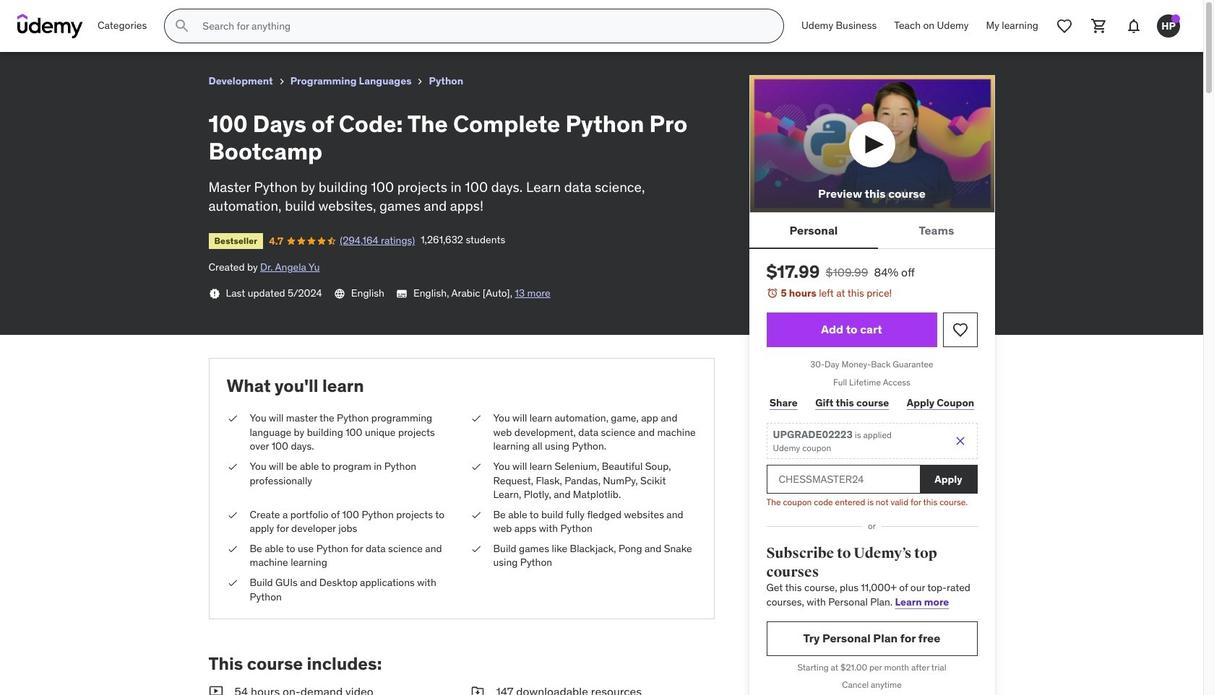 Task type: vqa. For each thing, say whether or not it's contained in the screenshot.
- within the - one of the most popular e-learning courses on the internet!
no



Task type: describe. For each thing, give the bounding box(es) containing it.
0 vertical spatial small image
[[953, 435, 968, 449]]

CHESSMASTER24 text field
[[766, 466, 920, 495]]

small image
[[208, 684, 223, 696]]

you have alerts image
[[1171, 14, 1180, 23]]

notifications image
[[1125, 17, 1142, 35]]

submit search image
[[174, 17, 191, 35]]

shopping cart with 0 items image
[[1090, 17, 1108, 35]]



Task type: locate. For each thing, give the bounding box(es) containing it.
tab list
[[749, 213, 995, 249]]

Search for anything text field
[[200, 14, 766, 38]]

xsmall image
[[414, 76, 426, 87], [470, 412, 482, 426], [227, 509, 238, 523], [470, 509, 482, 523]]

1 vertical spatial wishlist image
[[951, 321, 969, 339]]

0 horizontal spatial small image
[[470, 684, 485, 696]]

closed captions image
[[396, 288, 408, 300]]

udemy image
[[17, 14, 83, 38]]

1 horizontal spatial small image
[[953, 435, 968, 449]]

0 horizontal spatial wishlist image
[[951, 321, 969, 339]]

0 vertical spatial wishlist image
[[1056, 17, 1073, 35]]

1 horizontal spatial wishlist image
[[1056, 17, 1073, 35]]

wishlist image
[[1056, 17, 1073, 35], [951, 321, 969, 339]]

course language image
[[334, 288, 345, 300]]

alarm image
[[766, 288, 778, 299]]

small image
[[953, 435, 968, 449], [470, 684, 485, 696]]

xsmall image
[[276, 76, 287, 87], [208, 288, 220, 300], [227, 412, 238, 426], [227, 460, 238, 474], [470, 460, 482, 474], [227, 543, 238, 557], [470, 543, 482, 557], [227, 577, 238, 591]]

1 vertical spatial small image
[[470, 684, 485, 696]]



